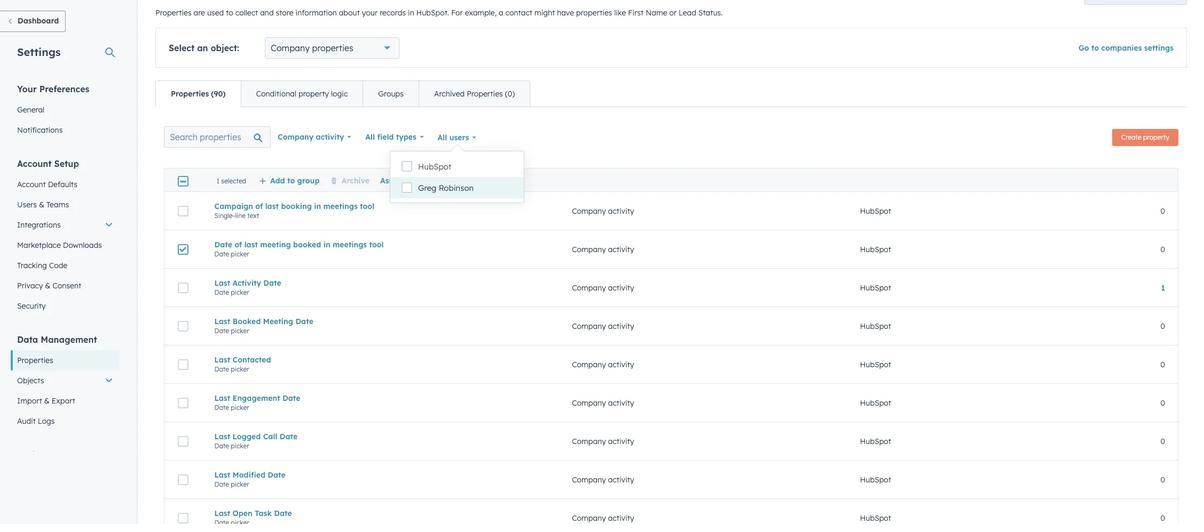 Task type: vqa. For each thing, say whether or not it's contained in the screenshot.
of within the Date of last meeting booked in meetings tool Date picker
yes



Task type: describe. For each thing, give the bounding box(es) containing it.
dashboard link
[[0, 11, 66, 32]]

company for last activity date
[[572, 283, 606, 293]]

groups link
[[363, 81, 419, 107]]

company activity for date of last meeting booked in meetings tool
[[572, 245, 634, 254]]

picker inside "last modified date date picker"
[[231, 481, 249, 489]]

property for conditional
[[299, 89, 329, 99]]

marketplace downloads link
[[11, 236, 120, 256]]

import & export link
[[11, 391, 120, 412]]

company for last contacted
[[572, 360, 606, 370]]

booking
[[281, 202, 312, 211]]

field
[[377, 132, 394, 142]]

0 for last modified date
[[1161, 476, 1165, 485]]

like
[[614, 8, 626, 18]]

go to companies settings
[[1079, 43, 1174, 53]]

status.
[[698, 8, 723, 18]]

company activity for last modified date
[[572, 476, 634, 485]]

all field types button
[[359, 127, 431, 148]]

& for consent
[[45, 281, 50, 291]]

defaults
[[48, 180, 77, 190]]

users inside tab panel
[[407, 176, 428, 186]]

& for export
[[44, 397, 50, 406]]

integrations button
[[11, 215, 120, 236]]

to for add to group
[[287, 176, 295, 186]]

import & export
[[17, 397, 75, 406]]

line
[[235, 212, 246, 220]]

audit logs link
[[11, 412, 120, 432]]

last logged call date button
[[214, 432, 546, 442]]

1 horizontal spatial properties
[[576, 8, 612, 18]]

for
[[451, 8, 463, 18]]

0 for last booked meeting date
[[1161, 322, 1165, 331]]

properties inside popup button
[[312, 43, 353, 53]]

last for last contacted
[[214, 355, 230, 365]]

company activity inside popup button
[[278, 132, 344, 142]]

account for account setup
[[17, 159, 52, 169]]

security link
[[11, 296, 120, 317]]

tracking code
[[17, 261, 67, 271]]

have
[[557, 8, 574, 18]]

add to group button
[[259, 176, 320, 186]]

tracking code link
[[11, 256, 120, 276]]

0 for date of last meeting booked in meetings tool
[[1161, 245, 1165, 254]]

import
[[17, 397, 42, 406]]

engagement
[[233, 394, 280, 403]]

company activity for campaign of last booking in meetings tool
[[572, 206, 634, 216]]

booked
[[293, 240, 321, 250]]

properties for properties
[[17, 356, 53, 366]]

last activity date date picker
[[214, 279, 281, 297]]

hubspot for last booked meeting date
[[860, 322, 891, 331]]

of for date
[[235, 240, 242, 250]]

date of last meeting booked in meetings tool date picker
[[214, 240, 384, 258]]

0 for last open task date
[[1161, 514, 1165, 524]]

last open task date
[[214, 509, 292, 519]]

call
[[263, 432, 277, 442]]

export
[[52, 397, 75, 406]]

audit
[[17, 417, 36, 427]]

general
[[17, 105, 44, 115]]

last for last logged call date
[[214, 432, 230, 442]]

company activity for last contacted
[[572, 360, 634, 370]]

your
[[362, 8, 378, 18]]

properties are used to collect and store information about your records in hubspot. for example, a contact might have properties like first name or lead status.
[[155, 8, 723, 18]]

company properties
[[271, 43, 353, 53]]

archive button
[[330, 176, 370, 186]]

tracking
[[17, 261, 47, 271]]

property for create
[[1143, 134, 1170, 142]]

your preferences element
[[11, 83, 120, 140]]

all for all users
[[438, 133, 447, 143]]

single-
[[214, 212, 235, 220]]

activity for last logged call date
[[608, 437, 634, 447]]

lead
[[679, 8, 696, 18]]

company inside company activity popup button
[[278, 132, 314, 142]]

campaign of last booking in meetings tool button
[[214, 202, 546, 211]]

create property
[[1122, 134, 1170, 142]]

2 horizontal spatial in
[[408, 8, 414, 18]]

picker inside last engagement date date picker
[[231, 404, 249, 412]]

marketplace downloads
[[17, 241, 102, 250]]

1 for 1 selected
[[217, 177, 219, 185]]

objects
[[17, 376, 44, 386]]

activity for date of last meeting booked in meetings tool
[[608, 245, 634, 254]]

group
[[297, 176, 320, 186]]

robinson
[[439, 183, 474, 193]]

all for all field types
[[365, 132, 375, 142]]

information
[[296, 8, 337, 18]]

privacy & consent
[[17, 281, 81, 291]]

contacted
[[233, 355, 271, 365]]

last open task date button
[[214, 509, 546, 519]]

1 for 1
[[1161, 284, 1165, 293]]

& inside tab panel
[[430, 176, 436, 186]]

tool inside campaign of last booking in meetings tool single-line text
[[360, 202, 374, 211]]

last for last modified date
[[214, 471, 230, 480]]

object:
[[211, 43, 239, 53]]

users inside account setup element
[[17, 200, 37, 210]]

are
[[194, 8, 205, 18]]

go
[[1079, 43, 1089, 53]]

activity for last engagement date
[[608, 399, 634, 408]]

teams inside account setup element
[[46, 200, 69, 210]]

hubspot for campaign of last booking in meetings tool
[[860, 206, 891, 216]]

account defaults link
[[11, 175, 120, 195]]

properties (90)
[[171, 89, 226, 99]]

0 for campaign of last booking in meetings tool
[[1161, 206, 1165, 216]]

task
[[255, 509, 272, 519]]

picker inside last logged call date date picker
[[231, 442, 249, 450]]

users & teams link
[[11, 195, 120, 215]]

company inside company properties popup button
[[271, 43, 310, 53]]

company for last logged call date
[[572, 437, 606, 447]]

meetings inside campaign of last booking in meetings tool single-line text
[[323, 202, 358, 211]]

7 last from the top
[[214, 509, 230, 519]]

assign users & teams
[[380, 176, 462, 186]]

of for campaign
[[255, 202, 263, 211]]

company activity for last booked meeting date
[[572, 322, 634, 331]]

activity for last activity date
[[608, 283, 634, 293]]

last modified date date picker
[[214, 471, 286, 489]]

tool inside "date of last meeting booked in meetings tool date picker"
[[369, 240, 384, 250]]

groups
[[378, 89, 404, 99]]

greg robinson
[[418, 183, 474, 193]]

account setup element
[[11, 158, 120, 317]]

settings
[[17, 45, 61, 59]]

or
[[669, 8, 677, 18]]

contact
[[506, 8, 532, 18]]

last booked meeting date date picker
[[214, 317, 313, 335]]

account setup
[[17, 159, 79, 169]]

properties left (0)
[[467, 89, 503, 99]]

selected
[[221, 177, 246, 185]]

picker inside last activity date date picker
[[231, 289, 249, 297]]

last contacted button
[[214, 355, 546, 365]]

meeting
[[260, 240, 291, 250]]

example,
[[465, 8, 497, 18]]



Task type: locate. For each thing, give the bounding box(es) containing it.
records
[[380, 8, 406, 18]]

0 vertical spatial teams
[[438, 176, 462, 186]]

3 last from the top
[[214, 355, 230, 365]]

Search search field
[[164, 127, 271, 148]]

property right create
[[1143, 134, 1170, 142]]

last for last activity date
[[214, 279, 230, 288]]

0 horizontal spatial to
[[226, 8, 233, 18]]

company for campaign of last booking in meetings tool
[[572, 206, 606, 216]]

last inside last booked meeting date date picker
[[214, 317, 230, 327]]

teams right 'greg'
[[438, 176, 462, 186]]

company activity for last activity date
[[572, 283, 634, 293]]

6 0 from the top
[[1161, 437, 1165, 447]]

0 horizontal spatial 1
[[217, 177, 219, 185]]

0 vertical spatial property
[[299, 89, 329, 99]]

(0)
[[505, 89, 515, 99]]

tab list containing properties (90)
[[155, 81, 530, 107]]

campaign
[[214, 202, 253, 211]]

last for last booked meeting date
[[214, 317, 230, 327]]

picker inside last booked meeting date date picker
[[231, 327, 249, 335]]

1 horizontal spatial last
[[265, 202, 279, 211]]

1 vertical spatial properties
[[312, 43, 353, 53]]

data management element
[[11, 334, 120, 432]]

4 0 from the top
[[1161, 360, 1165, 370]]

0 vertical spatial in
[[408, 8, 414, 18]]

hubspot for last open task date
[[860, 514, 891, 524]]

users
[[407, 176, 428, 186], [17, 200, 37, 210]]

teams inside tab panel
[[438, 176, 462, 186]]

1 vertical spatial of
[[235, 240, 242, 250]]

conditional property logic link
[[241, 81, 363, 107]]

all left field
[[365, 132, 375, 142]]

activity inside popup button
[[316, 132, 344, 142]]

picker down the modified
[[231, 481, 249, 489]]

last left contacted
[[214, 355, 230, 365]]

0 vertical spatial properties
[[576, 8, 612, 18]]

all users
[[438, 133, 469, 143]]

company activity for last logged call date
[[572, 437, 634, 447]]

greg
[[418, 183, 437, 193]]

0 vertical spatial account
[[17, 159, 52, 169]]

of down line on the left of page
[[235, 240, 242, 250]]

0 horizontal spatial of
[[235, 240, 242, 250]]

modified
[[233, 471, 265, 480]]

tools
[[17, 450, 39, 461]]

collect
[[235, 8, 258, 18]]

archived properties (0) link
[[419, 81, 530, 107]]

4 picker from the top
[[231, 366, 249, 374]]

2 picker from the top
[[231, 289, 249, 297]]

last inside last activity date date picker
[[214, 279, 230, 288]]

date of last meeting booked in meetings tool button
[[214, 240, 546, 250]]

last left activity in the bottom left of the page
[[214, 279, 230, 288]]

consent
[[52, 281, 81, 291]]

all field types
[[365, 132, 416, 142]]

properties left '(90)'
[[171, 89, 209, 99]]

2 0 from the top
[[1161, 245, 1165, 254]]

1 vertical spatial 1
[[1161, 284, 1165, 293]]

open
[[233, 509, 252, 519]]

last engagement date button
[[214, 394, 546, 403]]

last left engagement
[[214, 394, 230, 403]]

in inside campaign of last booking in meetings tool single-line text
[[314, 202, 321, 211]]

property left "logic"
[[299, 89, 329, 99]]

last inside "date of last meeting booked in meetings tool date picker"
[[244, 240, 258, 250]]

activity for last open task date
[[608, 514, 634, 524]]

property inside tab list
[[299, 89, 329, 99]]

2 account from the top
[[17, 180, 46, 190]]

last contacted date picker
[[214, 355, 271, 374]]

company activity for last open task date
[[572, 514, 634, 524]]

last left the modified
[[214, 471, 230, 480]]

tab panel
[[155, 107, 1187, 525]]

1 vertical spatial last
[[244, 240, 258, 250]]

1 horizontal spatial 1
[[1161, 284, 1165, 293]]

meetings down archive button on the left
[[323, 202, 358, 211]]

to right used
[[226, 8, 233, 18]]

hubspot for last activity date
[[860, 283, 891, 293]]

properties up objects
[[17, 356, 53, 366]]

1 last from the top
[[214, 279, 230, 288]]

picker down activity in the bottom left of the page
[[231, 289, 249, 297]]

your
[[17, 84, 37, 95]]

2 last from the top
[[214, 317, 230, 327]]

account
[[17, 159, 52, 169], [17, 180, 46, 190]]

users
[[449, 133, 469, 143]]

0 horizontal spatial teams
[[46, 200, 69, 210]]

last left open
[[214, 509, 230, 519]]

picker inside last contacted date picker
[[231, 366, 249, 374]]

1 vertical spatial meetings
[[333, 240, 367, 250]]

7 0 from the top
[[1161, 476, 1165, 485]]

to for go to companies settings
[[1092, 43, 1099, 53]]

last inside "last modified date date picker"
[[214, 471, 230, 480]]

2 vertical spatial in
[[323, 240, 330, 250]]

tab list
[[155, 81, 530, 107]]

1 vertical spatial in
[[314, 202, 321, 211]]

list box
[[390, 152, 524, 203]]

last inside campaign of last booking in meetings tool single-line text
[[265, 202, 279, 211]]

1 horizontal spatial of
[[255, 202, 263, 211]]

of inside "date of last meeting booked in meetings tool date picker"
[[235, 240, 242, 250]]

select an object:
[[169, 43, 239, 53]]

0 vertical spatial 1
[[217, 177, 219, 185]]

1 vertical spatial tool
[[369, 240, 384, 250]]

dashboard
[[18, 16, 59, 26]]

activity for last booked meeting date
[[608, 322, 634, 331]]

0 horizontal spatial in
[[314, 202, 321, 211]]

& right privacy
[[45, 281, 50, 291]]

tab panel containing company activity
[[155, 107, 1187, 525]]

last left "booked"
[[214, 317, 230, 327]]

company
[[271, 43, 310, 53], [278, 132, 314, 142], [572, 206, 606, 216], [572, 245, 606, 254], [572, 283, 606, 293], [572, 322, 606, 331], [572, 360, 606, 370], [572, 399, 606, 408], [572, 437, 606, 447], [572, 476, 606, 485], [572, 514, 606, 524]]

company activity for last engagement date
[[572, 399, 634, 408]]

company for date of last meeting booked in meetings tool
[[572, 245, 606, 254]]

5 0 from the top
[[1161, 399, 1165, 408]]

hubspot for last engagement date
[[860, 399, 891, 408]]

0 horizontal spatial last
[[244, 240, 258, 250]]

0 vertical spatial of
[[255, 202, 263, 211]]

a
[[499, 8, 503, 18]]

last for meeting
[[244, 240, 258, 250]]

data
[[17, 335, 38, 346]]

& left export
[[44, 397, 50, 406]]

properties for properties are used to collect and store information about your records in hubspot. for example, a contact might have properties like first name or lead status.
[[155, 8, 192, 18]]

0
[[1161, 206, 1165, 216], [1161, 245, 1165, 254], [1161, 322, 1165, 331], [1161, 360, 1165, 370], [1161, 399, 1165, 408], [1161, 437, 1165, 447], [1161, 476, 1165, 485], [1161, 514, 1165, 524]]

company for last modified date
[[572, 476, 606, 485]]

1 horizontal spatial to
[[287, 176, 295, 186]]

0 for last engagement date
[[1161, 399, 1165, 408]]

to right 'go'
[[1092, 43, 1099, 53]]

& for teams
[[39, 200, 44, 210]]

logic
[[331, 89, 348, 99]]

company for last open task date
[[572, 514, 606, 524]]

users right 'assign'
[[407, 176, 428, 186]]

1 horizontal spatial property
[[1143, 134, 1170, 142]]

last engagement date date picker
[[214, 394, 300, 412]]

picker
[[231, 250, 249, 258], [231, 289, 249, 297], [231, 327, 249, 335], [231, 366, 249, 374], [231, 404, 249, 412], [231, 442, 249, 450], [231, 481, 249, 489]]

activity for campaign of last booking in meetings tool
[[608, 206, 634, 216]]

setup
[[54, 159, 79, 169]]

store
[[276, 8, 294, 18]]

1
[[217, 177, 219, 185], [1161, 284, 1165, 293]]

properties inside data management element
[[17, 356, 53, 366]]

users & teams
[[17, 200, 69, 210]]

to right add at the top
[[287, 176, 295, 186]]

1 vertical spatial account
[[17, 180, 46, 190]]

& left 'robinson'
[[430, 176, 436, 186]]

properties link
[[11, 351, 120, 371]]

0 vertical spatial users
[[407, 176, 428, 186]]

meeting
[[263, 317, 293, 327]]

account for account defaults
[[17, 180, 46, 190]]

company properties button
[[265, 37, 399, 59]]

and
[[260, 8, 274, 18]]

last left the logged
[[214, 432, 230, 442]]

hubspot for last modified date
[[860, 476, 891, 485]]

1 horizontal spatial in
[[323, 240, 330, 250]]

in right records
[[408, 8, 414, 18]]

property
[[299, 89, 329, 99], [1143, 134, 1170, 142]]

1 vertical spatial to
[[1092, 43, 1099, 53]]

archive
[[342, 176, 370, 186]]

of inside campaign of last booking in meetings tool single-line text
[[255, 202, 263, 211]]

last left meeting
[[244, 240, 258, 250]]

1 horizontal spatial all
[[438, 133, 447, 143]]

last booked meeting date button
[[214, 317, 546, 327]]

properties down information on the left of the page
[[312, 43, 353, 53]]

account defaults
[[17, 180, 77, 190]]

in
[[408, 8, 414, 18], [314, 202, 321, 211], [323, 240, 330, 250]]

all left users
[[438, 133, 447, 143]]

in right booked
[[323, 240, 330, 250]]

hubspot for last logged call date
[[860, 437, 891, 447]]

assign
[[380, 176, 405, 186]]

picker down the logged
[[231, 442, 249, 450]]

8 0 from the top
[[1161, 514, 1165, 524]]

picker inside "date of last meeting booked in meetings tool date picker"
[[231, 250, 249, 258]]

in inside "date of last meeting booked in meetings tool date picker"
[[323, 240, 330, 250]]

privacy
[[17, 281, 43, 291]]

last logged call date date picker
[[214, 432, 298, 450]]

1 account from the top
[[17, 159, 52, 169]]

5 last from the top
[[214, 432, 230, 442]]

last inside last engagement date date picker
[[214, 394, 230, 403]]

& up integrations
[[39, 200, 44, 210]]

&
[[430, 176, 436, 186], [39, 200, 44, 210], [45, 281, 50, 291], [44, 397, 50, 406]]

to inside tab panel
[[287, 176, 295, 186]]

last for booking
[[265, 202, 279, 211]]

2 vertical spatial to
[[287, 176, 295, 186]]

all inside all field types popup button
[[365, 132, 375, 142]]

1 selected
[[217, 177, 246, 185]]

conditional
[[256, 89, 296, 99]]

account up account defaults
[[17, 159, 52, 169]]

0 horizontal spatial property
[[299, 89, 329, 99]]

general link
[[11, 100, 120, 120]]

company activity
[[278, 132, 344, 142], [572, 206, 634, 216], [572, 245, 634, 254], [572, 283, 634, 293], [572, 322, 634, 331], [572, 360, 634, 370], [572, 399, 634, 408], [572, 437, 634, 447], [572, 476, 634, 485], [572, 514, 634, 524]]

last
[[214, 279, 230, 288], [214, 317, 230, 327], [214, 355, 230, 365], [214, 394, 230, 403], [214, 432, 230, 442], [214, 471, 230, 480], [214, 509, 230, 519]]

name
[[646, 8, 667, 18]]

3 picker from the top
[[231, 327, 249, 335]]

activity
[[233, 279, 261, 288]]

picker down engagement
[[231, 404, 249, 412]]

teams
[[438, 176, 462, 186], [46, 200, 69, 210]]

properties left like
[[576, 8, 612, 18]]

company activity button
[[271, 127, 359, 148]]

& inside the privacy & consent link
[[45, 281, 50, 291]]

data management
[[17, 335, 97, 346]]

activity for last contacted
[[608, 360, 634, 370]]

hubspot for date of last meeting booked in meetings tool
[[860, 245, 891, 254]]

users up integrations
[[17, 200, 37, 210]]

hubspot for last contacted
[[860, 360, 891, 370]]

& inside users & teams link
[[39, 200, 44, 210]]

0 vertical spatial meetings
[[323, 202, 358, 211]]

settings
[[1144, 43, 1174, 53]]

0 for last contacted
[[1161, 360, 1165, 370]]

0 vertical spatial tool
[[360, 202, 374, 211]]

all inside all users dropdown button
[[438, 133, 447, 143]]

teams down the defaults
[[46, 200, 69, 210]]

picker up activity in the bottom left of the page
[[231, 250, 249, 258]]

account up 'users & teams'
[[17, 180, 46, 190]]

6 last from the top
[[214, 471, 230, 480]]

meetings right booked
[[333, 240, 367, 250]]

in right booking
[[314, 202, 321, 211]]

create property button
[[1112, 129, 1179, 146]]

last for last engagement date
[[214, 394, 230, 403]]

0 horizontal spatial all
[[365, 132, 375, 142]]

company for last booked meeting date
[[572, 322, 606, 331]]

1 0 from the top
[[1161, 206, 1165, 216]]

date inside last contacted date picker
[[214, 366, 229, 374]]

notifications link
[[11, 120, 120, 140]]

& inside import & export link
[[44, 397, 50, 406]]

3 0 from the top
[[1161, 322, 1165, 331]]

companies
[[1102, 43, 1142, 53]]

meetings inside "date of last meeting booked in meetings tool date picker"
[[333, 240, 367, 250]]

text
[[247, 212, 259, 220]]

activity for last modified date
[[608, 476, 634, 485]]

7 picker from the top
[[231, 481, 249, 489]]

hubspot.
[[416, 8, 449, 18]]

0 vertical spatial last
[[265, 202, 279, 211]]

types
[[396, 132, 416, 142]]

archived properties (0)
[[434, 89, 515, 99]]

picker down "booked"
[[231, 327, 249, 335]]

last inside last contacted date picker
[[214, 355, 230, 365]]

4 last from the top
[[214, 394, 230, 403]]

(90)
[[211, 89, 226, 99]]

campaign of last booking in meetings tool single-line text
[[214, 202, 374, 220]]

1 vertical spatial property
[[1143, 134, 1170, 142]]

logged
[[233, 432, 261, 442]]

tool down the archive
[[360, 202, 374, 211]]

0 for last logged call date
[[1161, 437, 1165, 447]]

5 picker from the top
[[231, 404, 249, 412]]

properties left the are
[[155, 8, 192, 18]]

downloads
[[63, 241, 102, 250]]

1 vertical spatial teams
[[46, 200, 69, 210]]

properties
[[576, 8, 612, 18], [312, 43, 353, 53]]

company for last engagement date
[[572, 399, 606, 408]]

last activity date button
[[214, 279, 546, 288]]

picker down contacted
[[231, 366, 249, 374]]

0 horizontal spatial users
[[17, 200, 37, 210]]

0 vertical spatial to
[[226, 8, 233, 18]]

security
[[17, 302, 46, 311]]

used
[[207, 8, 224, 18]]

6 picker from the top
[[231, 442, 249, 450]]

tool up last activity date button
[[369, 240, 384, 250]]

last inside last logged call date date picker
[[214, 432, 230, 442]]

1 picker from the top
[[231, 250, 249, 258]]

properties for properties (90)
[[171, 89, 209, 99]]

list box containing hubspot
[[390, 152, 524, 203]]

2 horizontal spatial to
[[1092, 43, 1099, 53]]

1 horizontal spatial teams
[[438, 176, 462, 186]]

last left booking
[[265, 202, 279, 211]]

privacy & consent link
[[11, 276, 120, 296]]

1 vertical spatial users
[[17, 200, 37, 210]]

of
[[255, 202, 263, 211], [235, 240, 242, 250]]

1 horizontal spatial users
[[407, 176, 428, 186]]

an
[[197, 43, 208, 53]]

date
[[214, 240, 232, 250], [214, 250, 229, 258], [263, 279, 281, 288], [214, 289, 229, 297], [296, 317, 313, 327], [214, 327, 229, 335], [214, 366, 229, 374], [282, 394, 300, 403], [214, 404, 229, 412], [280, 432, 298, 442], [214, 442, 229, 450], [268, 471, 286, 480], [214, 481, 229, 489], [274, 509, 292, 519]]

property inside button
[[1143, 134, 1170, 142]]

of up the text
[[255, 202, 263, 211]]

0 horizontal spatial properties
[[312, 43, 353, 53]]



